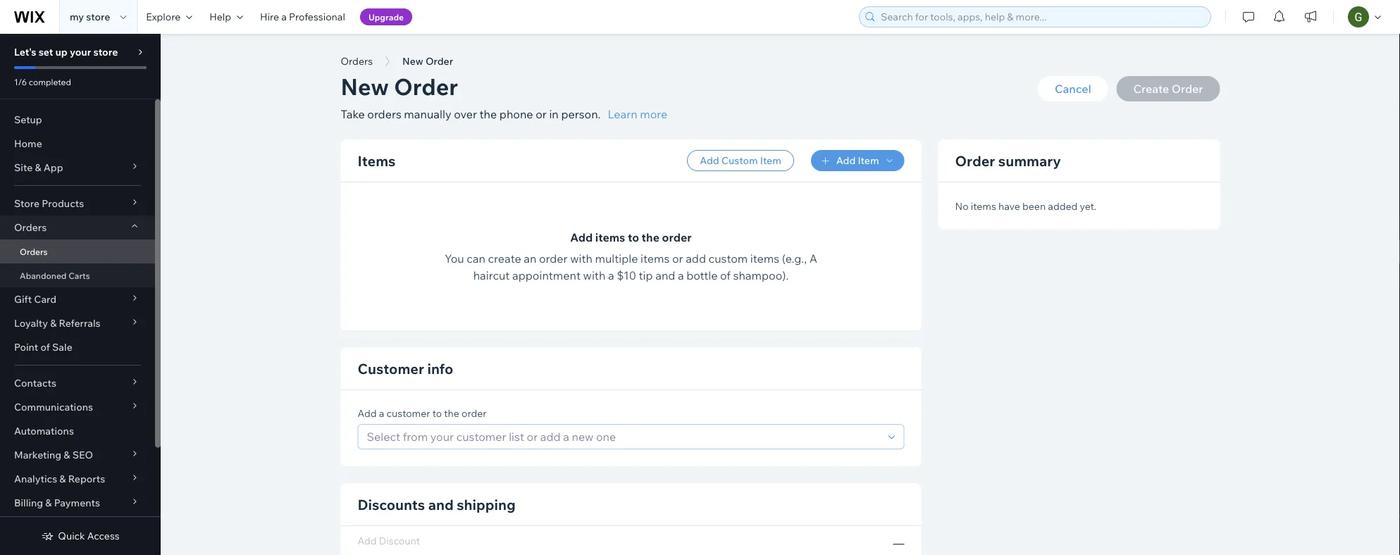 Task type: describe. For each thing, give the bounding box(es) containing it.
a left customer
[[379, 407, 384, 420]]

add for a
[[358, 407, 377, 420]]

quick access
[[58, 530, 120, 542]]

2 vertical spatial the
[[444, 407, 460, 420]]

0 vertical spatial with
[[570, 252, 593, 266]]

in
[[549, 107, 559, 121]]

create
[[488, 252, 521, 266]]

point of sale
[[14, 341, 72, 353]]

store
[[14, 197, 40, 210]]

& for analytics
[[59, 473, 66, 485]]

1/6 completed
[[14, 76, 71, 87]]

orders for orders button
[[341, 55, 373, 67]]

setup
[[14, 113, 42, 126]]

orders button
[[334, 51, 380, 72]]

new for new order
[[403, 55, 423, 67]]

loyalty & referrals
[[14, 317, 101, 330]]

shampoo).
[[733, 269, 789, 283]]

new order take orders manually over the phone or in person. learn more
[[341, 72, 668, 121]]

add for custom
[[700, 154, 719, 167]]

discounts
[[358, 496, 425, 513]]

store products button
[[0, 192, 155, 216]]

contacts button
[[0, 371, 155, 395]]

the inside add items to the order you can create an order with multiple items or add custom items (e.g., a haircut appointment with a $10 tip and a bottle of shampoo).
[[642, 230, 660, 245]]

set
[[39, 46, 53, 58]]

referrals
[[59, 317, 101, 330]]

a right the hire
[[281, 11, 287, 23]]

& for marketing
[[64, 449, 70, 461]]

quick access button
[[41, 530, 120, 543]]

items up the tip
[[641, 252, 670, 266]]

marketing & seo button
[[0, 443, 155, 467]]

hire a professional link
[[252, 0, 354, 34]]

my
[[70, 11, 84, 23]]

0 vertical spatial store
[[86, 11, 110, 23]]

marketing
[[14, 449, 61, 461]]

customer
[[358, 360, 424, 377]]

added
[[1048, 200, 1078, 212]]

add custom item button
[[687, 150, 794, 171]]

home
[[14, 137, 42, 150]]

been
[[1023, 200, 1046, 212]]

order for new order take orders manually over the phone or in person. learn more
[[394, 72, 458, 101]]

bottle
[[687, 269, 718, 283]]

& for billing
[[45, 497, 52, 509]]

or inside add items to the order you can create an order with multiple items or add custom items (e.g., a haircut appointment with a $10 tip and a bottle of shampoo).
[[672, 252, 683, 266]]

new order
[[403, 55, 453, 67]]

carts
[[68, 270, 90, 281]]

orders link
[[0, 240, 155, 264]]

the inside "new order take orders manually over the phone or in person. learn more"
[[480, 107, 497, 121]]

point of sale link
[[0, 336, 155, 359]]

phone
[[500, 107, 533, 121]]

add for items
[[570, 230, 593, 245]]

customer info
[[358, 360, 453, 377]]

item inside 'button'
[[858, 154, 879, 167]]

2 vertical spatial order
[[955, 152, 996, 170]]

your
[[70, 46, 91, 58]]

sale
[[52, 341, 72, 353]]

help
[[209, 11, 231, 23]]

completed
[[29, 76, 71, 87]]

0 horizontal spatial and
[[428, 496, 454, 513]]

analytics & reports
[[14, 473, 105, 485]]

communications button
[[0, 395, 155, 419]]

hire
[[260, 11, 279, 23]]

app
[[44, 161, 63, 174]]

appointment
[[512, 269, 581, 283]]

access
[[87, 530, 120, 542]]

store products
[[14, 197, 84, 210]]

hire a professional
[[260, 11, 345, 23]]

items
[[358, 152, 396, 170]]

you
[[445, 252, 464, 266]]

add custom item
[[700, 154, 782, 167]]

payments
[[54, 497, 100, 509]]

1 vertical spatial order
[[539, 252, 568, 266]]

person.
[[561, 107, 601, 121]]

gift
[[14, 293, 32, 306]]

an
[[524, 252, 537, 266]]

add
[[686, 252, 706, 266]]

customer
[[387, 407, 430, 420]]

explore
[[146, 11, 181, 23]]

billing
[[14, 497, 43, 509]]

learn more link
[[608, 106, 668, 123]]

items right no
[[971, 200, 997, 212]]

analytics & reports button
[[0, 467, 155, 491]]

let's
[[14, 46, 36, 58]]

add a customer to the order
[[358, 407, 487, 420]]

order for new order
[[426, 55, 453, 67]]

of inside add items to the order you can create an order with multiple items or add custom items (e.g., a haircut appointment with a $10 tip and a bottle of shampoo).
[[720, 269, 731, 283]]

quick
[[58, 530, 85, 542]]

help button
[[201, 0, 252, 34]]

& for site
[[35, 161, 41, 174]]

of inside sidebar element
[[40, 341, 50, 353]]

$10
[[617, 269, 636, 283]]

custom
[[709, 252, 748, 266]]

1/6
[[14, 76, 27, 87]]



Task type: locate. For each thing, give the bounding box(es) containing it.
store right my at top left
[[86, 11, 110, 23]]

0 horizontal spatial of
[[40, 341, 50, 353]]

orders
[[341, 55, 373, 67], [14, 221, 47, 234], [20, 246, 48, 257]]

1 horizontal spatial to
[[628, 230, 639, 245]]

abandoned carts
[[20, 270, 90, 281]]

a
[[810, 252, 818, 266]]

cancel
[[1055, 82, 1092, 96]]

new
[[403, 55, 423, 67], [341, 72, 389, 101]]

add item
[[837, 154, 879, 167]]

to right customer
[[433, 407, 442, 420]]

Select from your customer list or add a new one field
[[363, 425, 884, 449]]

haircut
[[473, 269, 510, 283]]

with
[[570, 252, 593, 266], [583, 269, 606, 283]]

0 vertical spatial new
[[403, 55, 423, 67]]

orders down store
[[14, 221, 47, 234]]

1 vertical spatial new
[[341, 72, 389, 101]]

of left sale
[[40, 341, 50, 353]]

and inside add items to the order you can create an order with multiple items or add custom items (e.g., a haircut appointment with a $10 tip and a bottle of shampoo).
[[656, 269, 676, 283]]

order
[[426, 55, 453, 67], [394, 72, 458, 101], [955, 152, 996, 170]]

order down new order button on the left top of page
[[394, 72, 458, 101]]

0 vertical spatial orders
[[341, 55, 373, 67]]

shipping
[[457, 496, 516, 513]]

a left bottle
[[678, 269, 684, 283]]

billing & payments button
[[0, 491, 155, 515]]

point
[[14, 341, 38, 353]]

0 vertical spatial and
[[656, 269, 676, 283]]

over
[[454, 107, 477, 121]]

site
[[14, 161, 33, 174]]

the
[[480, 107, 497, 121], [642, 230, 660, 245], [444, 407, 460, 420]]

learn
[[608, 107, 638, 121]]

no items have been added yet.
[[955, 200, 1097, 212]]

and left shipping
[[428, 496, 454, 513]]

1 vertical spatial orders
[[14, 221, 47, 234]]

new inside button
[[403, 55, 423, 67]]

setup link
[[0, 108, 155, 132]]

of down custom at right
[[720, 269, 731, 283]]

& left seo
[[64, 449, 70, 461]]

can
[[467, 252, 486, 266]]

&
[[35, 161, 41, 174], [50, 317, 57, 330], [64, 449, 70, 461], [59, 473, 66, 485], [45, 497, 52, 509]]

to inside add items to the order you can create an order with multiple items or add custom items (e.g., a haircut appointment with a $10 tip and a bottle of shampoo).
[[628, 230, 639, 245]]

(e.g.,
[[782, 252, 807, 266]]

new down upgrade
[[403, 55, 423, 67]]

1 item from the left
[[760, 154, 782, 167]]

1 vertical spatial the
[[642, 230, 660, 245]]

& right loyalty
[[50, 317, 57, 330]]

add inside add items to the order you can create an order with multiple items or add custom items (e.g., a haircut appointment with a $10 tip and a bottle of shampoo).
[[570, 230, 593, 245]]

0 horizontal spatial the
[[444, 407, 460, 420]]

0 vertical spatial order
[[662, 230, 692, 245]]

2 vertical spatial order
[[462, 407, 487, 420]]

order right customer
[[462, 407, 487, 420]]

1 horizontal spatial and
[[656, 269, 676, 283]]

home link
[[0, 132, 155, 156]]

& right site
[[35, 161, 41, 174]]

loyalty & referrals button
[[0, 312, 155, 336]]

abandoned carts link
[[0, 264, 155, 288]]

communications
[[14, 401, 93, 413]]

tip
[[639, 269, 653, 283]]

1 horizontal spatial new
[[403, 55, 423, 67]]

sidebar element
[[0, 34, 161, 555]]

0 vertical spatial order
[[426, 55, 453, 67]]

Search for tools, apps, help & more... field
[[877, 7, 1207, 27]]

new down orders button
[[341, 72, 389, 101]]

orders inside dropdown button
[[14, 221, 47, 234]]

0 vertical spatial or
[[536, 107, 547, 121]]

& inside popup button
[[59, 473, 66, 485]]

or inside "new order take orders manually over the phone or in person. learn more"
[[536, 107, 547, 121]]

automations link
[[0, 419, 155, 443]]

add inside button
[[700, 154, 719, 167]]

analytics
[[14, 473, 57, 485]]

a left $10
[[608, 269, 614, 283]]

1 vertical spatial of
[[40, 341, 50, 353]]

the up the tip
[[642, 230, 660, 245]]

new inside "new order take orders manually over the phone or in person. learn more"
[[341, 72, 389, 101]]

item inside button
[[760, 154, 782, 167]]

order up no
[[955, 152, 996, 170]]

1 horizontal spatial of
[[720, 269, 731, 283]]

order up appointment
[[539, 252, 568, 266]]

1 vertical spatial to
[[433, 407, 442, 420]]

0 horizontal spatial new
[[341, 72, 389, 101]]

order inside "new order take orders manually over the phone or in person. learn more"
[[394, 72, 458, 101]]

to
[[628, 230, 639, 245], [433, 407, 442, 420]]

to up multiple
[[628, 230, 639, 245]]

add inside 'button'
[[837, 154, 856, 167]]

seo
[[72, 449, 93, 461]]

1 horizontal spatial item
[[858, 154, 879, 167]]

2 horizontal spatial the
[[642, 230, 660, 245]]

gift card
[[14, 293, 57, 306]]

add for item
[[837, 154, 856, 167]]

1 vertical spatial with
[[583, 269, 606, 283]]

custom
[[722, 154, 758, 167]]

upgrade
[[369, 12, 404, 22]]

1 vertical spatial order
[[394, 72, 458, 101]]

new order button
[[396, 51, 460, 72]]

1 vertical spatial and
[[428, 496, 454, 513]]

store right the your
[[93, 46, 118, 58]]

manually
[[404, 107, 452, 121]]

and
[[656, 269, 676, 283], [428, 496, 454, 513]]

automations
[[14, 425, 74, 437]]

orders for orders "link"
[[20, 246, 48, 257]]

order up manually
[[426, 55, 453, 67]]

with left multiple
[[570, 252, 593, 266]]

no
[[955, 200, 969, 212]]

add item button
[[811, 150, 905, 171]]

—
[[893, 536, 905, 551]]

order summary
[[955, 152, 1061, 170]]

orders inside button
[[341, 55, 373, 67]]

products
[[42, 197, 84, 210]]

cancel button
[[1038, 76, 1108, 102]]

new for new order take orders manually over the phone or in person. learn more
[[341, 72, 389, 101]]

store inside sidebar element
[[93, 46, 118, 58]]

or left in
[[536, 107, 547, 121]]

items up shampoo).
[[751, 252, 780, 266]]

1 vertical spatial store
[[93, 46, 118, 58]]

0 horizontal spatial to
[[433, 407, 442, 420]]

& right billing
[[45, 497, 52, 509]]

orders button
[[0, 216, 155, 240]]

0 vertical spatial to
[[628, 230, 639, 245]]

2 horizontal spatial order
[[662, 230, 692, 245]]

professional
[[289, 11, 345, 23]]

the right customer
[[444, 407, 460, 420]]

items
[[971, 200, 997, 212], [595, 230, 625, 245], [641, 252, 670, 266], [751, 252, 780, 266]]

the right over
[[480, 107, 497, 121]]

card
[[34, 293, 57, 306]]

orders down upgrade
[[341, 55, 373, 67]]

order up add
[[662, 230, 692, 245]]

loyalty
[[14, 317, 48, 330]]

orders up abandoned
[[20, 246, 48, 257]]

let's set up your store
[[14, 46, 118, 58]]

gift card button
[[0, 288, 155, 312]]

2 vertical spatial orders
[[20, 246, 48, 257]]

1 horizontal spatial or
[[672, 252, 683, 266]]

add items to the order you can create an order with multiple items or add custom items (e.g., a haircut appointment with a $10 tip and a bottle of shampoo).
[[445, 230, 818, 283]]

site & app button
[[0, 156, 155, 180]]

with down multiple
[[583, 269, 606, 283]]

info
[[427, 360, 453, 377]]

order inside button
[[426, 55, 453, 67]]

1 horizontal spatial the
[[480, 107, 497, 121]]

& left 'reports'
[[59, 473, 66, 485]]

orders for orders dropdown button
[[14, 221, 47, 234]]

1 vertical spatial or
[[672, 252, 683, 266]]

1 horizontal spatial order
[[539, 252, 568, 266]]

add
[[700, 154, 719, 167], [837, 154, 856, 167], [570, 230, 593, 245], [358, 407, 377, 420]]

billing & payments
[[14, 497, 100, 509]]

take
[[341, 107, 365, 121]]

orders
[[367, 107, 402, 121]]

0 horizontal spatial order
[[462, 407, 487, 420]]

0 vertical spatial of
[[720, 269, 731, 283]]

more
[[640, 107, 668, 121]]

0 horizontal spatial or
[[536, 107, 547, 121]]

0 vertical spatial the
[[480, 107, 497, 121]]

multiple
[[595, 252, 638, 266]]

0 horizontal spatial item
[[760, 154, 782, 167]]

reports
[[68, 473, 105, 485]]

yet.
[[1080, 200, 1097, 212]]

or left add
[[672, 252, 683, 266]]

discounts and shipping
[[358, 496, 516, 513]]

marketing & seo
[[14, 449, 93, 461]]

2 item from the left
[[858, 154, 879, 167]]

items up multiple
[[595, 230, 625, 245]]

and right the tip
[[656, 269, 676, 283]]

& for loyalty
[[50, 317, 57, 330]]

have
[[999, 200, 1021, 212]]

orders inside "link"
[[20, 246, 48, 257]]



Task type: vqa. For each thing, say whether or not it's contained in the screenshot.
SITE
yes



